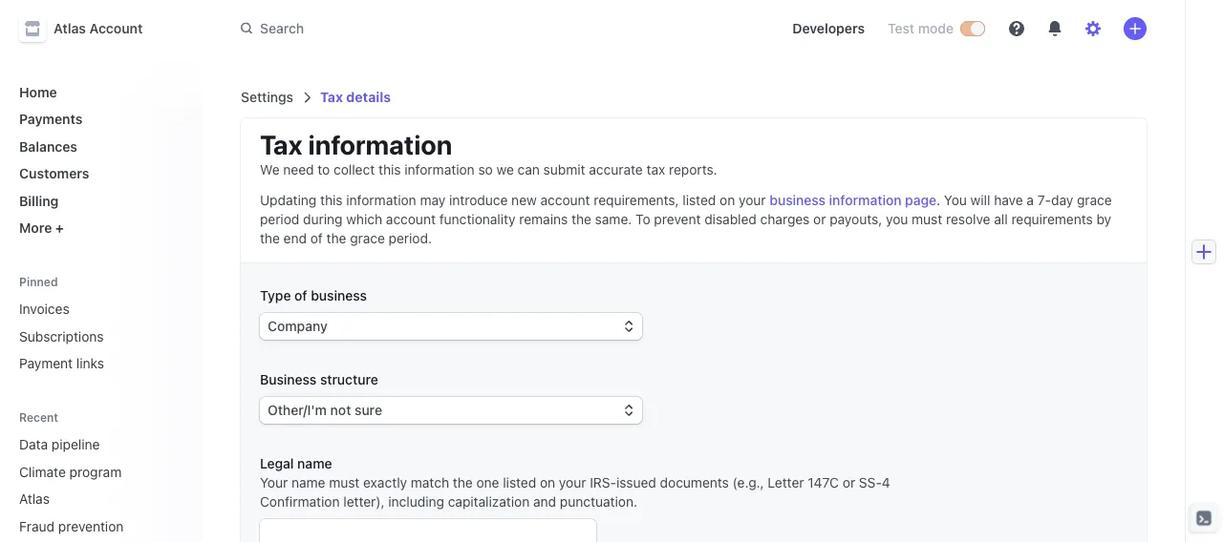 Task type: vqa. For each thing, say whether or not it's contained in the screenshot.
Create to the middle
no



Task type: describe. For each thing, give the bounding box(es) containing it.
new
[[512, 193, 537, 208]]

legal
[[260, 456, 294, 472]]

test mode
[[888, 21, 954, 36]]

tax
[[647, 162, 665, 178]]

1 horizontal spatial this
[[378, 162, 401, 178]]

0 vertical spatial name
[[297, 456, 332, 472]]

resolve
[[946, 212, 991, 227]]

home
[[19, 84, 57, 100]]

subscriptions
[[19, 329, 104, 345]]

0 vertical spatial listed
[[683, 193, 716, 208]]

Search text field
[[229, 11, 762, 46]]

help image
[[1009, 21, 1025, 36]]

accurate
[[589, 162, 643, 178]]

0 vertical spatial on
[[720, 193, 735, 208]]

fraud prevention
[[19, 519, 124, 535]]

you
[[944, 193, 967, 208]]

prevent
[[654, 212, 701, 227]]

more
[[19, 220, 52, 236]]

invoices link
[[11, 294, 187, 325]]

must inside . you will have a 7-day grace period during which account functionality remains the same. to prevent disabled charges or payouts, you must resolve all requirements by the end of the grace period.
[[912, 212, 943, 227]]

exactly
[[363, 475, 407, 491]]

can
[[518, 162, 540, 178]]

the inside legal name your name must exactly match the one listed on your irs-issued documents (e.g., letter 147c or ss-4 confirmation letter), including capitalization and punctuation.
[[453, 475, 473, 491]]

0 horizontal spatial business
[[311, 288, 367, 304]]

letter),
[[343, 495, 385, 510]]

home link
[[11, 76, 187, 108]]

invoices
[[19, 302, 69, 317]]

or inside . you will have a 7-day grace period during which account functionality remains the same. to prevent disabled charges or payouts, you must resolve all requirements by the end of the grace period.
[[813, 212, 826, 227]]

tax details
[[320, 89, 391, 105]]

requirements,
[[594, 193, 679, 208]]

payments link
[[11, 104, 187, 135]]

. you will have a 7-day grace period during which account functionality remains the same. to prevent disabled charges or payouts, you must resolve all requirements by the end of the grace period.
[[260, 193, 1112, 247]]

atlas account button
[[19, 15, 162, 42]]

climate program link
[[11, 457, 161, 488]]

on inside legal name your name must exactly match the one listed on your irs-issued documents (e.g., letter 147c or ss-4 confirmation letter), including capitalization and punctuation.
[[540, 475, 555, 491]]

details
[[346, 89, 391, 105]]

may
[[420, 193, 446, 208]]

we
[[260, 162, 280, 178]]

introduce
[[449, 193, 508, 208]]

type of business
[[260, 288, 367, 304]]

recent element
[[0, 430, 203, 543]]

the down the period
[[260, 231, 280, 247]]

payouts,
[[830, 212, 882, 227]]

+
[[55, 220, 64, 236]]

links
[[76, 356, 104, 372]]

climate
[[19, 464, 66, 480]]

billing link
[[11, 185, 187, 216]]

settings
[[241, 89, 293, 105]]

tax information
[[260, 129, 452, 160]]

balances link
[[11, 131, 187, 162]]

account
[[89, 21, 143, 36]]

disabled
[[705, 212, 757, 227]]

balances
[[19, 139, 77, 154]]

which
[[346, 212, 382, 227]]

the down updating this information may introduce new account requirements, listed on your business information page
[[572, 212, 592, 227]]

0 horizontal spatial of
[[294, 288, 307, 304]]

customers
[[19, 166, 89, 182]]

data
[[19, 437, 48, 453]]

payments
[[19, 111, 83, 127]]

same.
[[595, 212, 632, 227]]

information up which
[[346, 193, 416, 208]]

your
[[260, 475, 288, 491]]

settings link
[[241, 89, 293, 105]]

customers link
[[11, 158, 187, 189]]

we
[[497, 162, 514, 178]]

payment links link
[[11, 348, 187, 379]]

you
[[886, 212, 908, 227]]

documents
[[660, 475, 729, 491]]

so
[[478, 162, 493, 178]]

functionality
[[439, 212, 516, 227]]

information up may
[[405, 162, 475, 178]]

one
[[476, 475, 499, 491]]

subscriptions link
[[11, 321, 187, 352]]

to
[[636, 212, 650, 227]]

4
[[882, 475, 891, 491]]

period.
[[389, 231, 432, 247]]

business information page link
[[770, 191, 937, 210]]

1 vertical spatial name
[[291, 475, 325, 491]]

tax for tax information
[[260, 129, 303, 160]]

information up payouts,
[[829, 193, 902, 208]]

developers
[[793, 21, 865, 36]]

collect
[[334, 162, 375, 178]]



Task type: locate. For each thing, give the bounding box(es) containing it.
atlas up fraud
[[19, 492, 50, 508]]

payment
[[19, 356, 73, 372]]

business structure
[[260, 372, 378, 388]]

0 horizontal spatial this
[[320, 193, 343, 208]]

tax for tax details
[[320, 89, 343, 105]]

page
[[905, 193, 937, 208]]

the left the one
[[453, 475, 473, 491]]

or inside legal name your name must exactly match the one listed on your irs-issued documents (e.g., letter 147c or ss-4 confirmation letter), including capitalization and punctuation.
[[843, 475, 856, 491]]

1 vertical spatial or
[[843, 475, 856, 491]]

structure
[[320, 372, 378, 388]]

1 vertical spatial this
[[320, 193, 343, 208]]

0 vertical spatial business
[[770, 193, 826, 208]]

name up confirmation
[[291, 475, 325, 491]]

pinned
[[19, 275, 58, 289]]

must
[[912, 212, 943, 227], [329, 475, 360, 491]]

account inside . you will have a 7-day grace period during which account functionality remains the same. to prevent disabled charges or payouts, you must resolve all requirements by the end of the grace period.
[[386, 212, 436, 227]]

end
[[284, 231, 307, 247]]

0 vertical spatial account
[[541, 193, 590, 208]]

7-
[[1038, 193, 1051, 208]]

0 horizontal spatial on
[[540, 475, 555, 491]]

data pipeline link
[[11, 430, 161, 461]]

climate program
[[19, 464, 122, 480]]

1 vertical spatial account
[[386, 212, 436, 227]]

1 horizontal spatial listed
[[683, 193, 716, 208]]

notifications image
[[1048, 21, 1063, 36]]

1 vertical spatial listed
[[503, 475, 536, 491]]

147c
[[808, 475, 839, 491]]

1 vertical spatial your
[[559, 475, 586, 491]]

1 vertical spatial business
[[311, 288, 367, 304]]

core navigation links element
[[11, 76, 187, 244]]

confirmation
[[260, 495, 340, 510]]

more +
[[19, 220, 64, 236]]

your left irs-
[[559, 475, 586, 491]]

0 horizontal spatial atlas
[[19, 492, 50, 508]]

fraud prevention link
[[11, 511, 161, 542]]

must up letter),
[[329, 475, 360, 491]]

None text field
[[260, 520, 596, 543]]

information up 'collect'
[[308, 129, 452, 160]]

have
[[994, 193, 1023, 208]]

all
[[994, 212, 1008, 227]]

reports.
[[669, 162, 717, 178]]

0 vertical spatial tax
[[320, 89, 343, 105]]

charges
[[760, 212, 810, 227]]

1 vertical spatial of
[[294, 288, 307, 304]]

type
[[260, 288, 291, 304]]

legal name your name must exactly match the one listed on your irs-issued documents (e.g., letter 147c or ss-4 confirmation letter), including capitalization and punctuation.
[[260, 456, 891, 510]]

this right 'collect'
[[378, 162, 401, 178]]

day
[[1051, 193, 1074, 208]]

1 horizontal spatial grace
[[1077, 193, 1112, 208]]

0 horizontal spatial account
[[386, 212, 436, 227]]

test
[[888, 21, 915, 36]]

0 vertical spatial of
[[310, 231, 323, 247]]

1 horizontal spatial tax
[[320, 89, 343, 105]]

must inside legal name your name must exactly match the one listed on your irs-issued documents (e.g., letter 147c or ss-4 confirmation letter), including capitalization and punctuation.
[[329, 475, 360, 491]]

on
[[720, 193, 735, 208], [540, 475, 555, 491]]

period
[[260, 212, 299, 227]]

1 horizontal spatial atlas
[[54, 21, 86, 36]]

will
[[971, 193, 991, 208]]

0 vertical spatial must
[[912, 212, 943, 227]]

1 vertical spatial grace
[[350, 231, 385, 247]]

grace up by
[[1077, 193, 1112, 208]]

issued
[[616, 475, 656, 491]]

mode
[[918, 21, 954, 36]]

(e.g.,
[[733, 475, 764, 491]]

atlas account
[[54, 21, 143, 36]]

pipeline
[[52, 437, 100, 453]]

atlas inside atlas link
[[19, 492, 50, 508]]

or
[[813, 212, 826, 227], [843, 475, 856, 491]]

recent
[[19, 411, 58, 425]]

1 horizontal spatial or
[[843, 475, 856, 491]]

atlas link
[[11, 484, 161, 515]]

or left ss-
[[843, 475, 856, 491]]

of right type
[[294, 288, 307, 304]]

name
[[297, 456, 332, 472], [291, 475, 325, 491]]

need
[[283, 162, 314, 178]]

0 horizontal spatial tax
[[260, 129, 303, 160]]

1 vertical spatial tax
[[260, 129, 303, 160]]

during
[[303, 212, 343, 227]]

0 horizontal spatial listed
[[503, 475, 536, 491]]

0 vertical spatial atlas
[[54, 21, 86, 36]]

account up period.
[[386, 212, 436, 227]]

listed up prevent
[[683, 193, 716, 208]]

prevention
[[58, 519, 124, 535]]

updating
[[260, 193, 317, 208]]

grace
[[1077, 193, 1112, 208], [350, 231, 385, 247]]

this up during
[[320, 193, 343, 208]]

1 horizontal spatial business
[[770, 193, 826, 208]]

to
[[318, 162, 330, 178]]

0 vertical spatial or
[[813, 212, 826, 227]]

pinned navigation links element
[[11, 267, 191, 379]]

tax up we
[[260, 129, 303, 160]]

0 horizontal spatial grace
[[350, 231, 385, 247]]

atlas
[[54, 21, 86, 36], [19, 492, 50, 508]]

atlas left account
[[54, 21, 86, 36]]

by
[[1097, 212, 1112, 227]]

irs-
[[590, 475, 616, 491]]

punctuation.
[[560, 495, 638, 510]]

ss-
[[859, 475, 882, 491]]

0 horizontal spatial or
[[813, 212, 826, 227]]

1 vertical spatial must
[[329, 475, 360, 491]]

capitalization
[[448, 495, 530, 510]]

account up remains
[[541, 193, 590, 208]]

0 horizontal spatial must
[[329, 475, 360, 491]]

or right charges
[[813, 212, 826, 227]]

data pipeline
[[19, 437, 100, 453]]

0 vertical spatial grace
[[1077, 193, 1112, 208]]

1 horizontal spatial of
[[310, 231, 323, 247]]

letter
[[768, 475, 804, 491]]

updating this information may introduce new account requirements, listed on your business information page
[[260, 193, 937, 208]]

tax left details
[[320, 89, 343, 105]]

business up charges
[[770, 193, 826, 208]]

1 horizontal spatial account
[[541, 193, 590, 208]]

search
[[260, 20, 304, 36]]

your inside legal name your name must exactly match the one listed on your irs-issued documents (e.g., letter 147c or ss-4 confirmation letter), including capitalization and punctuation.
[[559, 475, 586, 491]]

0 vertical spatial this
[[378, 162, 401, 178]]

your
[[739, 193, 766, 208], [559, 475, 586, 491]]

name right legal
[[297, 456, 332, 472]]

business
[[770, 193, 826, 208], [311, 288, 367, 304]]

remains
[[519, 212, 568, 227]]

match
[[411, 475, 449, 491]]

the down during
[[326, 231, 346, 247]]

1 vertical spatial atlas
[[19, 492, 50, 508]]

settings image
[[1086, 21, 1101, 36]]

atlas inside atlas account button
[[54, 21, 86, 36]]

on up disabled
[[720, 193, 735, 208]]

recent navigation links element
[[0, 402, 203, 543]]

your up disabled
[[739, 193, 766, 208]]

grace down which
[[350, 231, 385, 247]]

atlas for atlas
[[19, 492, 50, 508]]

and
[[533, 495, 556, 510]]

1 vertical spatial on
[[540, 475, 555, 491]]

1 horizontal spatial your
[[739, 193, 766, 208]]

including
[[388, 495, 444, 510]]

0 horizontal spatial your
[[559, 475, 586, 491]]

submit
[[544, 162, 585, 178]]

1 horizontal spatial must
[[912, 212, 943, 227]]

the
[[572, 212, 592, 227], [260, 231, 280, 247], [326, 231, 346, 247], [453, 475, 473, 491]]

program
[[69, 464, 122, 480]]

of down during
[[310, 231, 323, 247]]

1 horizontal spatial on
[[720, 193, 735, 208]]

of inside . you will have a 7-day grace period during which account functionality remains the same. to prevent disabled charges or payouts, you must resolve all requirements by the end of the grace period.
[[310, 231, 323, 247]]

listed
[[683, 193, 716, 208], [503, 475, 536, 491]]

listed inside legal name your name must exactly match the one listed on your irs-issued documents (e.g., letter 147c or ss-4 confirmation letter), including capitalization and punctuation.
[[503, 475, 536, 491]]

business right type
[[311, 288, 367, 304]]

fraud
[[19, 519, 55, 535]]

on up and
[[540, 475, 555, 491]]

atlas for atlas account
[[54, 21, 86, 36]]

listed up and
[[503, 475, 536, 491]]

must down page
[[912, 212, 943, 227]]

0 vertical spatial your
[[739, 193, 766, 208]]

pinned element
[[11, 294, 187, 379]]

this
[[378, 162, 401, 178], [320, 193, 343, 208]]

information
[[308, 129, 452, 160], [405, 162, 475, 178], [346, 193, 416, 208], [829, 193, 902, 208]]

Search search field
[[229, 11, 762, 46]]

account
[[541, 193, 590, 208], [386, 212, 436, 227]]

business
[[260, 372, 317, 388]]



